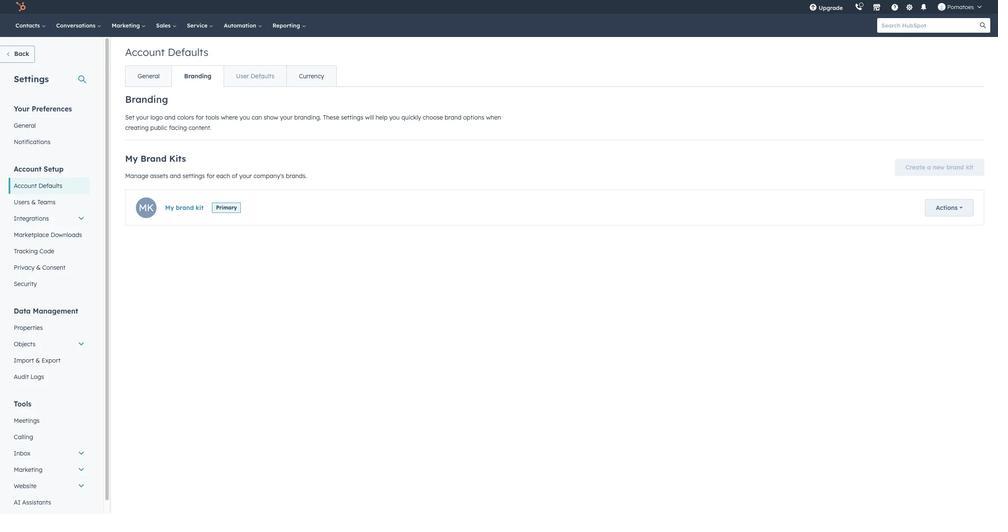 Task type: locate. For each thing, give the bounding box(es) containing it.
defaults
[[168, 46, 208, 59], [251, 72, 275, 80], [39, 182, 62, 190]]

2 horizontal spatial defaults
[[251, 72, 275, 80]]

of
[[232, 172, 238, 180]]

account left the setup
[[14, 165, 42, 173]]

import & export link
[[9, 352, 90, 369]]

account down marketing link
[[125, 46, 165, 59]]

&
[[31, 198, 36, 206], [36, 264, 41, 271], [36, 357, 40, 364]]

0 vertical spatial and
[[165, 114, 176, 121]]

0 vertical spatial defaults
[[168, 46, 208, 59]]

0 vertical spatial &
[[31, 198, 36, 206]]

management
[[33, 307, 78, 315]]

general up logo
[[138, 72, 160, 80]]

menu item
[[849, 0, 851, 14]]

1 horizontal spatial marketing
[[112, 22, 142, 29]]

account defaults down sales link
[[125, 46, 208, 59]]

marketplace downloads
[[14, 231, 82, 239]]

my brand kit button
[[165, 203, 204, 213]]

audit logs
[[14, 373, 44, 381]]

1 horizontal spatial general
[[138, 72, 160, 80]]

tools
[[206, 114, 219, 121]]

0 horizontal spatial for
[[196, 114, 204, 121]]

1 horizontal spatial account defaults
[[125, 46, 208, 59]]

0 vertical spatial settings
[[341, 114, 363, 121]]

0 vertical spatial my
[[125, 153, 138, 164]]

brand right new
[[947, 163, 964, 171]]

marketing up website
[[14, 466, 42, 474]]

2 vertical spatial brand
[[176, 204, 194, 212]]

1 vertical spatial general
[[14, 122, 36, 129]]

logs
[[30, 373, 44, 381]]

0 horizontal spatial my
[[125, 153, 138, 164]]

1 horizontal spatial branding
[[184, 72, 212, 80]]

0 horizontal spatial defaults
[[39, 182, 62, 190]]

0 vertical spatial general link
[[126, 66, 172, 86]]

0 horizontal spatial general
[[14, 122, 36, 129]]

settings link
[[904, 2, 915, 11]]

1 horizontal spatial for
[[207, 172, 215, 180]]

1 horizontal spatial my
[[165, 204, 174, 212]]

currency
[[299, 72, 324, 80]]

1 vertical spatial general link
[[9, 117, 90, 134]]

0 vertical spatial account
[[125, 46, 165, 59]]

0 vertical spatial brand
[[445, 114, 462, 121]]

1 vertical spatial defaults
[[251, 72, 275, 80]]

general down the your
[[14, 122, 36, 129]]

account defaults
[[125, 46, 208, 59], [14, 182, 62, 190]]

automation link
[[219, 14, 267, 37]]

creating
[[125, 124, 149, 132]]

brand right choose
[[445, 114, 462, 121]]

facing
[[169, 124, 187, 132]]

website button
[[9, 478, 90, 494]]

and up facing in the left top of the page
[[165, 114, 176, 121]]

0 horizontal spatial kit
[[196, 204, 204, 212]]

your right of at the left top of page
[[239, 172, 252, 180]]

& left export
[[36, 357, 40, 364]]

create a new brand kit
[[906, 163, 974, 171]]

options
[[463, 114, 485, 121]]

calling icon button
[[852, 1, 866, 12]]

actions
[[936, 204, 958, 212]]

preferences
[[32, 105, 72, 113]]

1 horizontal spatial brand
[[445, 114, 462, 121]]

reporting link
[[267, 14, 311, 37]]

for left each
[[207, 172, 215, 180]]

2 vertical spatial account
[[14, 182, 37, 190]]

settings image
[[906, 4, 913, 11]]

general for your
[[14, 122, 36, 129]]

1 horizontal spatial general link
[[126, 66, 172, 86]]

import
[[14, 357, 34, 364]]

sales
[[156, 22, 172, 29]]

& right privacy
[[36, 264, 41, 271]]

1 vertical spatial kit
[[196, 204, 204, 212]]

account setup
[[14, 165, 64, 173]]

0 vertical spatial for
[[196, 114, 204, 121]]

settings
[[341, 114, 363, 121], [183, 172, 205, 180]]

show
[[264, 114, 278, 121]]

ai
[[14, 499, 20, 506]]

my for my brand kits
[[125, 153, 138, 164]]

hubspot image
[[15, 2, 26, 12]]

your
[[14, 105, 30, 113]]

0 horizontal spatial your
[[136, 114, 149, 121]]

for up the content.
[[196, 114, 204, 121]]

you left can
[[240, 114, 250, 121]]

your up "creating"
[[136, 114, 149, 121]]

my for my brand kit
[[165, 204, 174, 212]]

tyler black image
[[938, 3, 946, 11]]

kit right new
[[966, 163, 974, 171]]

my brand kit
[[165, 204, 204, 212]]

1 vertical spatial brand
[[947, 163, 964, 171]]

my up manage
[[125, 153, 138, 164]]

pomatoes button
[[933, 0, 987, 14]]

1 vertical spatial account defaults
[[14, 182, 62, 190]]

users & teams
[[14, 198, 56, 206]]

your preferences
[[14, 105, 72, 113]]

2 horizontal spatial your
[[280, 114, 293, 121]]

2 horizontal spatial brand
[[947, 163, 964, 171]]

general
[[138, 72, 160, 80], [14, 122, 36, 129]]

upgrade
[[819, 4, 843, 11]]

account for users & teams
[[14, 165, 42, 173]]

0 horizontal spatial you
[[240, 114, 250, 121]]

& right users
[[31, 198, 36, 206]]

help image
[[891, 4, 899, 12]]

your right show
[[280, 114, 293, 121]]

security
[[14, 280, 37, 288]]

general link inside navigation
[[126, 66, 172, 86]]

code
[[39, 247, 54, 255]]

account up users
[[14, 182, 37, 190]]

2 vertical spatial defaults
[[39, 182, 62, 190]]

my inside button
[[165, 204, 174, 212]]

defaults inside "link"
[[251, 72, 275, 80]]

& inside data management element
[[36, 357, 40, 364]]

my
[[125, 153, 138, 164], [165, 204, 174, 212]]

back link
[[0, 46, 35, 63]]

downloads
[[51, 231, 82, 239]]

tracking code link
[[9, 243, 90, 259]]

settings down the kits
[[183, 172, 205, 180]]

logo
[[150, 114, 163, 121]]

1 vertical spatial branding
[[125, 93, 168, 105]]

0 vertical spatial kit
[[966, 163, 974, 171]]

brand inside set your logo and colors for tools where you can show your branding. these settings will help you quickly choose brand options when creating public facing content.
[[445, 114, 462, 121]]

0 vertical spatial general
[[138, 72, 160, 80]]

Search HubSpot search field
[[878, 18, 983, 33]]

general link for account
[[126, 66, 172, 86]]

general inside your preferences element
[[14, 122, 36, 129]]

kit left primary at the top
[[196, 204, 204, 212]]

general link up logo
[[126, 66, 172, 86]]

my down assets
[[165, 204, 174, 212]]

consent
[[42, 264, 65, 271]]

contacts link
[[10, 14, 51, 37]]

menu
[[804, 0, 988, 14]]

currency link
[[287, 66, 336, 86]]

user defaults
[[236, 72, 275, 80]]

company's
[[254, 172, 284, 180]]

branding
[[184, 72, 212, 80], [125, 93, 168, 105]]

kit
[[966, 163, 974, 171], [196, 204, 204, 212]]

settings left will
[[341, 114, 363, 121]]

1 vertical spatial marketing
[[14, 466, 42, 474]]

1 vertical spatial settings
[[183, 172, 205, 180]]

1 horizontal spatial kit
[[966, 163, 974, 171]]

1 horizontal spatial your
[[239, 172, 252, 180]]

defaults for user defaults "link"
[[251, 72, 275, 80]]

search image
[[980, 22, 986, 28]]

menu containing pomatoes
[[804, 0, 988, 14]]

meetings
[[14, 417, 40, 425]]

1 horizontal spatial you
[[389, 114, 400, 121]]

calling icon image
[[855, 3, 863, 11]]

0 vertical spatial branding
[[184, 72, 212, 80]]

general inside navigation
[[138, 72, 160, 80]]

assets
[[150, 172, 168, 180]]

navigation
[[125, 65, 337, 87]]

general link down preferences
[[9, 117, 90, 134]]

marketing button
[[9, 462, 90, 478]]

your
[[136, 114, 149, 121], [280, 114, 293, 121], [239, 172, 252, 180]]

& for teams
[[31, 198, 36, 206]]

0 vertical spatial marketing
[[112, 22, 142, 29]]

you
[[240, 114, 250, 121], [389, 114, 400, 121]]

1 horizontal spatial defaults
[[168, 46, 208, 59]]

hubspot link
[[10, 2, 32, 12]]

brand left primary at the top
[[176, 204, 194, 212]]

upgrade image
[[810, 4, 817, 12]]

1 horizontal spatial settings
[[341, 114, 363, 121]]

0 horizontal spatial general link
[[9, 117, 90, 134]]

1 vertical spatial my
[[165, 204, 174, 212]]

1 vertical spatial account
[[14, 165, 42, 173]]

tools
[[14, 400, 31, 408]]

you right help
[[389, 114, 400, 121]]

0 horizontal spatial account defaults
[[14, 182, 62, 190]]

defaults for account defaults link
[[39, 182, 62, 190]]

general link
[[126, 66, 172, 86], [9, 117, 90, 134]]

account defaults up users & teams
[[14, 182, 62, 190]]

create
[[906, 163, 926, 171]]

defaults up users & teams link
[[39, 182, 62, 190]]

privacy & consent link
[[9, 259, 90, 276]]

defaults up "branding" "link"
[[168, 46, 208, 59]]

conversations link
[[51, 14, 107, 37]]

0 horizontal spatial branding
[[125, 93, 168, 105]]

account for branding
[[125, 46, 165, 59]]

0 horizontal spatial marketing
[[14, 466, 42, 474]]

and right assets
[[170, 172, 181, 180]]

marketing left sales
[[112, 22, 142, 29]]

help button
[[888, 0, 903, 14]]

2 vertical spatial &
[[36, 357, 40, 364]]

notifications link
[[9, 134, 90, 150]]

defaults inside account setup element
[[39, 182, 62, 190]]

branding.
[[294, 114, 321, 121]]

when
[[486, 114, 501, 121]]

& inside 'link'
[[36, 264, 41, 271]]

defaults right the user
[[251, 72, 275, 80]]

1 vertical spatial &
[[36, 264, 41, 271]]

0 vertical spatial account defaults
[[125, 46, 208, 59]]

inbox
[[14, 450, 30, 457]]

data
[[14, 307, 31, 315]]



Task type: describe. For each thing, give the bounding box(es) containing it.
privacy
[[14, 264, 35, 271]]

manage
[[125, 172, 148, 180]]

conversations
[[56, 22, 97, 29]]

data management element
[[9, 306, 90, 385]]

settings inside set your logo and colors for tools where you can show your branding. these settings will help you quickly choose brand options when creating public facing content.
[[341, 114, 363, 121]]

general for account
[[138, 72, 160, 80]]

service link
[[182, 14, 219, 37]]

ai assistants link
[[9, 494, 90, 511]]

will
[[365, 114, 374, 121]]

sales link
[[151, 14, 182, 37]]

contacts
[[15, 22, 42, 29]]

service
[[187, 22, 209, 29]]

notifications button
[[917, 0, 931, 14]]

0 horizontal spatial brand
[[176, 204, 194, 212]]

objects
[[14, 340, 35, 348]]

choose
[[423, 114, 443, 121]]

a
[[927, 163, 931, 171]]

properties link
[[9, 320, 90, 336]]

ai assistants
[[14, 499, 51, 506]]

marketing link
[[107, 14, 151, 37]]

tracking
[[14, 247, 38, 255]]

reporting
[[273, 22, 302, 29]]

for inside set your logo and colors for tools where you can show your branding. these settings will help you quickly choose brand options when creating public facing content.
[[196, 114, 204, 121]]

account defaults inside account setup element
[[14, 182, 62, 190]]

1 you from the left
[[240, 114, 250, 121]]

general link for your
[[9, 117, 90, 134]]

account defaults link
[[9, 178, 90, 194]]

& for consent
[[36, 264, 41, 271]]

can
[[252, 114, 262, 121]]

brand
[[141, 153, 167, 164]]

audit logs link
[[9, 369, 90, 385]]

colors
[[177, 114, 194, 121]]

pomatoes
[[948, 3, 974, 10]]

1 vertical spatial and
[[170, 172, 181, 180]]

my brand kits
[[125, 153, 186, 164]]

create a new brand kit button
[[895, 159, 985, 176]]

tools element
[[9, 399, 90, 514]]

data management
[[14, 307, 78, 315]]

teams
[[37, 198, 56, 206]]

user defaults link
[[224, 66, 287, 86]]

new
[[933, 163, 945, 171]]

marketplace
[[14, 231, 49, 239]]

branding link
[[172, 66, 224, 86]]

these
[[323, 114, 339, 121]]

import & export
[[14, 357, 60, 364]]

audit
[[14, 373, 29, 381]]

integrations
[[14, 215, 49, 222]]

marketplaces button
[[868, 0, 886, 14]]

brands.
[[286, 172, 307, 180]]

notifications image
[[920, 4, 928, 12]]

calling link
[[9, 429, 90, 445]]

help
[[376, 114, 388, 121]]

meetings link
[[9, 413, 90, 429]]

branding inside "link"
[[184, 72, 212, 80]]

assistants
[[22, 499, 51, 506]]

notifications
[[14, 138, 50, 146]]

each
[[216, 172, 230, 180]]

& for export
[[36, 357, 40, 364]]

users
[[14, 198, 30, 206]]

marketing inside button
[[14, 466, 42, 474]]

public
[[150, 124, 167, 132]]

setup
[[44, 165, 64, 173]]

privacy & consent
[[14, 264, 65, 271]]

0 horizontal spatial settings
[[183, 172, 205, 180]]

marketplaces image
[[873, 4, 881, 12]]

primary
[[216, 204, 237, 211]]

marketplace downloads link
[[9, 227, 90, 243]]

your preferences element
[[9, 104, 90, 150]]

account setup element
[[9, 164, 90, 292]]

website
[[14, 482, 37, 490]]

calling
[[14, 433, 33, 441]]

navigation containing general
[[125, 65, 337, 87]]

2 you from the left
[[389, 114, 400, 121]]

quickly
[[402, 114, 421, 121]]

automation
[[224, 22, 258, 29]]

1 vertical spatial for
[[207, 172, 215, 180]]

and inside set your logo and colors for tools where you can show your branding. these settings will help you quickly choose brand options when creating public facing content.
[[165, 114, 176, 121]]

actions button
[[925, 199, 974, 216]]

properties
[[14, 324, 43, 332]]

back
[[14, 50, 29, 58]]

set your logo and colors for tools where you can show your branding. these settings will help you quickly choose brand options when creating public facing content.
[[125, 114, 501, 132]]

kits
[[169, 153, 186, 164]]

where
[[221, 114, 238, 121]]

objects button
[[9, 336, 90, 352]]

tracking code
[[14, 247, 54, 255]]



Task type: vqa. For each thing, say whether or not it's contained in the screenshot.
the rightmost the Marketing
yes



